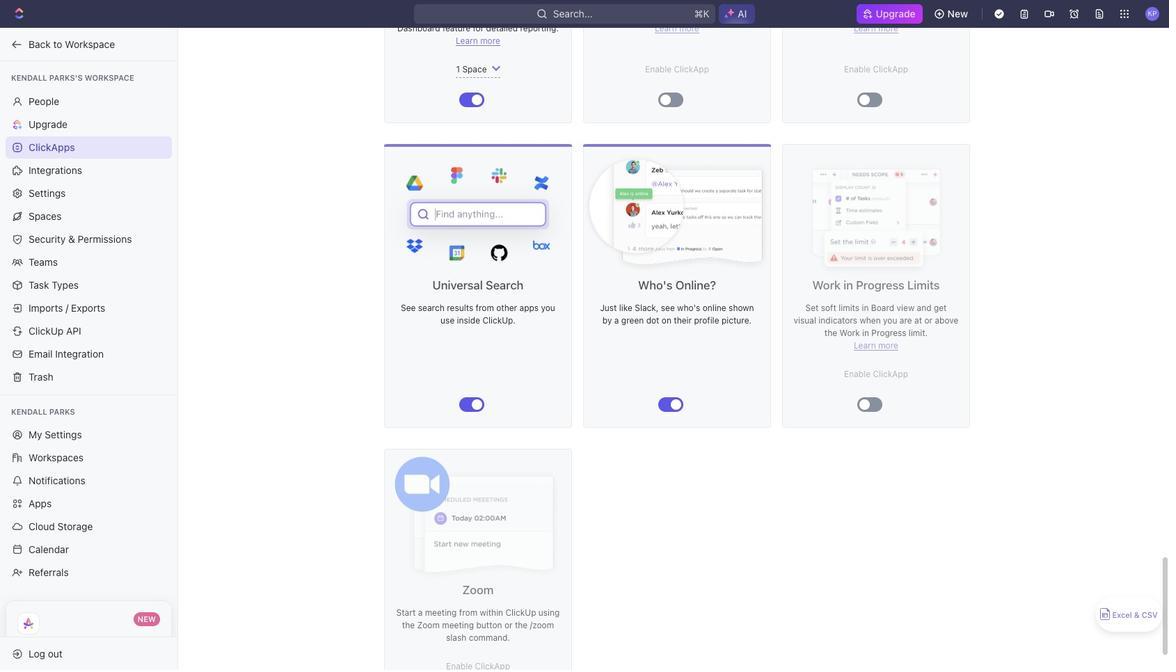 Task type: vqa. For each thing, say whether or not it's contained in the screenshot.
Clickapp
yes



Task type: locate. For each thing, give the bounding box(es) containing it.
1 vertical spatial kendall
[[11, 407, 47, 416]]

apps link
[[6, 493, 172, 515]]

learn more
[[655, 23, 700, 33], [854, 23, 899, 33]]

0 vertical spatial work
[[813, 279, 841, 292]]

0 vertical spatial or
[[533, 0, 541, 8]]

1 vertical spatial from
[[459, 608, 478, 618]]

out
[[48, 648, 63, 660]]

1 vertical spatial you
[[884, 315, 898, 326]]

or left log
[[533, 0, 541, 8]]

&
[[68, 233, 75, 245], [1135, 611, 1140, 620]]

kendall
[[11, 73, 47, 82], [11, 407, 47, 416]]

log out
[[29, 648, 63, 660]]

1 vertical spatial zoom
[[417, 620, 440, 631]]

clickapps link
[[6, 136, 172, 158]]

our up integrates
[[468, 0, 481, 8]]

1 horizontal spatial new
[[948, 8, 968, 19]]

settings up spaces
[[29, 187, 66, 199]]

1 horizontal spatial zoom
[[463, 583, 494, 597]]

2 vertical spatial or
[[505, 620, 513, 631]]

more down "⌘k"
[[680, 23, 700, 33]]

/zoom
[[530, 620, 554, 631]]

settings down parks
[[45, 429, 82, 441]]

1 horizontal spatial upgrade link
[[857, 4, 923, 24]]

using inside start a meeting from within clickup using the zoom meeting button or the /zoom slash command.
[[539, 608, 560, 618]]

clickup
[[29, 325, 64, 337], [506, 608, 536, 618]]

green
[[622, 315, 644, 326]]

or right button
[[505, 620, 513, 631]]

settings link
[[6, 182, 172, 204]]

notifications
[[29, 475, 85, 487]]

1 vertical spatial workspace
[[85, 73, 134, 82]]

0 horizontal spatial or
[[505, 620, 513, 631]]

1 vertical spatial using
[[539, 608, 560, 618]]

at
[[915, 315, 923, 326]]

1 vertical spatial or
[[925, 315, 933, 326]]

from inside see search results from other apps you use inside clickup.
[[476, 303, 494, 313]]

upgrade left new button
[[876, 8, 916, 19]]

2 horizontal spatial or
[[925, 315, 933, 326]]

enable clickapp
[[645, 64, 709, 75], [845, 64, 909, 75], [845, 369, 909, 379]]

people link
[[6, 90, 172, 112]]

upgrade link left new button
[[857, 4, 923, 24]]

a right start
[[418, 608, 423, 618]]

the left /zoom on the bottom left of the page
[[515, 620, 528, 631]]

for
[[473, 23, 484, 33]]

time up dashboard
[[412, 10, 429, 21]]

results
[[447, 303, 474, 313]]

0 horizontal spatial using
[[445, 0, 466, 8]]

1 vertical spatial settings
[[45, 429, 82, 441]]

email
[[29, 348, 53, 360]]

1 horizontal spatial or
[[533, 0, 541, 8]]

1 kendall from the top
[[11, 73, 47, 82]]

in up when in the right of the page
[[862, 303, 869, 313]]

0 horizontal spatial you
[[541, 303, 555, 313]]

more down detailed
[[480, 36, 501, 46]]

1 vertical spatial meeting
[[442, 620, 474, 631]]

workspace
[[65, 38, 115, 50], [85, 73, 134, 82]]

1 horizontal spatial our
[[532, 10, 545, 21]]

1 horizontal spatial you
[[884, 315, 898, 326]]

1 horizontal spatial clickup
[[506, 608, 536, 618]]

progress down 'are'
[[872, 328, 907, 338]]

0 horizontal spatial a
[[418, 608, 423, 618]]

time up manually.
[[425, 0, 442, 8]]

dot
[[647, 315, 660, 326]]

to
[[53, 38, 62, 50]]

you right apps
[[541, 303, 555, 313]]

workspace right to
[[65, 38, 115, 50]]

permissions
[[78, 233, 132, 245]]

1 vertical spatial a
[[418, 608, 423, 618]]

work inside set soft limits in board view and get visual indicators when you are at or above the work in progress limit. learn more
[[840, 328, 860, 338]]

space
[[463, 64, 487, 75]]

from up clickup.
[[476, 303, 494, 313]]

integrations link
[[6, 159, 172, 181]]

0 vertical spatial upgrade
[[876, 8, 916, 19]]

zoom
[[463, 583, 494, 597], [417, 620, 440, 631]]

using up /zoom on the bottom left of the page
[[539, 608, 560, 618]]

& left the csv
[[1135, 611, 1140, 620]]

clickup api
[[29, 325, 81, 337]]

a
[[615, 315, 619, 326], [418, 608, 423, 618]]

0 horizontal spatial upgrade
[[29, 118, 68, 130]]

1 horizontal spatial the
[[515, 620, 528, 631]]

work up soft
[[813, 279, 841, 292]]

more left new button
[[879, 23, 899, 33]]

parks's
[[49, 73, 83, 82]]

0 horizontal spatial our
[[468, 0, 481, 8]]

the
[[825, 328, 838, 338], [402, 620, 415, 631], [515, 620, 528, 631]]

a right by at the top right of the page
[[615, 315, 619, 326]]

start a meeting from within clickup using the zoom meeting button or the /zoom slash command.
[[397, 608, 560, 643]]

enable
[[645, 64, 672, 75], [845, 64, 871, 75], [845, 369, 871, 379]]

parks
[[49, 407, 75, 416]]

manually.
[[431, 10, 468, 21]]

command.
[[469, 633, 510, 643]]

zoom up within
[[463, 583, 494, 597]]

clickapp
[[674, 64, 709, 75], [873, 64, 909, 75], [873, 369, 909, 379]]

2 horizontal spatial the
[[825, 328, 838, 338]]

universal
[[433, 279, 483, 292]]

0 horizontal spatial learn more
[[655, 23, 700, 33]]

0 vertical spatial upgrade link
[[857, 4, 923, 24]]

2 vertical spatial in
[[863, 328, 870, 338]]

from for zoom
[[459, 608, 478, 618]]

set soft limits in board view and get visual indicators when you are at or above the work in progress limit. learn more
[[794, 303, 959, 351]]

workspace for back to workspace
[[65, 38, 115, 50]]

1 vertical spatial upgrade
[[29, 118, 68, 130]]

picture.
[[722, 315, 752, 326]]

1 horizontal spatial &
[[1135, 611, 1140, 620]]

1 horizontal spatial learn more
[[854, 23, 899, 33]]

2 kendall from the top
[[11, 407, 47, 416]]

or right at
[[925, 315, 933, 326]]

1 horizontal spatial using
[[539, 608, 560, 618]]

clickup inside start a meeting from within clickup using the zoom meeting button or the /zoom slash command.
[[506, 608, 536, 618]]

progress inside set soft limits in board view and get visual indicators when you are at or above the work in progress limit. learn more
[[872, 328, 907, 338]]

the inside set soft limits in board view and get visual indicators when you are at or above the work in progress limit. learn more
[[825, 328, 838, 338]]

1 vertical spatial &
[[1135, 611, 1140, 620]]

& right "security"
[[68, 233, 75, 245]]

0 vertical spatial from
[[476, 303, 494, 313]]

1 learn more from the left
[[655, 23, 700, 33]]

types
[[52, 279, 79, 291]]

new
[[948, 8, 968, 19], [138, 615, 156, 624]]

in up limits
[[844, 279, 854, 292]]

0 vertical spatial meeting
[[425, 608, 457, 618]]

using
[[445, 0, 466, 8], [539, 608, 560, 618]]

workspace up 'people' link
[[85, 73, 134, 82]]

workspace for kendall parks's workspace
[[85, 73, 134, 82]]

kendall up people
[[11, 73, 47, 82]]

limit.
[[909, 328, 928, 338]]

meeting
[[425, 608, 457, 618], [442, 620, 474, 631]]

kendall parks
[[11, 407, 75, 416]]

learn inside track time using our global timer or log time manually. integrates with our dashboard feature for detailed reporting. learn more
[[456, 36, 478, 46]]

0 horizontal spatial clickup
[[29, 325, 64, 337]]

1 vertical spatial new
[[138, 615, 156, 624]]

from for universal search
[[476, 303, 494, 313]]

clickup up /zoom on the bottom left of the page
[[506, 608, 536, 618]]

integrations
[[29, 164, 82, 176]]

0 vertical spatial &
[[68, 233, 75, 245]]

clickup down imports
[[29, 325, 64, 337]]

upgrade link down 'people' link
[[6, 113, 172, 135]]

search
[[486, 279, 524, 292]]

progress up board
[[857, 279, 905, 292]]

you down board
[[884, 315, 898, 326]]

in down when in the right of the page
[[863, 328, 870, 338]]

kendall parks's workspace
[[11, 73, 134, 82]]

using up manually.
[[445, 0, 466, 8]]

apps
[[520, 303, 539, 313]]

the down start
[[402, 620, 415, 631]]

the down "indicators" at the right of page
[[825, 328, 838, 338]]

who's
[[678, 303, 701, 313]]

workspace inside back to workspace button
[[65, 38, 115, 50]]

from inside start a meeting from within clickup using the zoom meeting button or the /zoom slash command.
[[459, 608, 478, 618]]

limits
[[908, 279, 940, 292]]

1 vertical spatial clickup
[[506, 608, 536, 618]]

more down when in the right of the page
[[879, 340, 899, 351]]

1 vertical spatial work
[[840, 328, 860, 338]]

shown
[[729, 303, 754, 313]]

calendar
[[29, 544, 69, 556]]

like
[[620, 303, 633, 313]]

0 vertical spatial kendall
[[11, 73, 47, 82]]

more inside track time using our global timer or log time manually. integrates with our dashboard feature for detailed reporting. learn more
[[480, 36, 501, 46]]

0 vertical spatial in
[[844, 279, 854, 292]]

0 vertical spatial you
[[541, 303, 555, 313]]

see
[[401, 303, 416, 313]]

0 horizontal spatial zoom
[[417, 620, 440, 631]]

log out button
[[6, 643, 166, 665]]

kendall up my
[[11, 407, 47, 416]]

1 vertical spatial upgrade link
[[6, 113, 172, 135]]

1 horizontal spatial upgrade
[[876, 8, 916, 19]]

clickup api link
[[6, 320, 172, 342]]

0 vertical spatial using
[[445, 0, 466, 8]]

progress
[[857, 279, 905, 292], [872, 328, 907, 338]]

slash
[[446, 633, 467, 643]]

& for permissions
[[68, 233, 75, 245]]

from left within
[[459, 608, 478, 618]]

0 horizontal spatial &
[[68, 233, 75, 245]]

our
[[468, 0, 481, 8], [532, 10, 545, 21]]

1 horizontal spatial a
[[615, 315, 619, 326]]

our up reporting.
[[532, 10, 545, 21]]

notifications link
[[6, 470, 172, 492]]

zoom inside start a meeting from within clickup using the zoom meeting button or the /zoom slash command.
[[417, 620, 440, 631]]

work down "indicators" at the right of page
[[840, 328, 860, 338]]

0 vertical spatial clickup
[[29, 325, 64, 337]]

calendar link
[[6, 539, 172, 561]]

time
[[425, 0, 442, 8], [412, 10, 429, 21]]

1 vertical spatial progress
[[872, 328, 907, 338]]

settings
[[29, 187, 66, 199], [45, 429, 82, 441]]

0 vertical spatial workspace
[[65, 38, 115, 50]]

workspaces link
[[6, 447, 172, 469]]

0 horizontal spatial upgrade link
[[6, 113, 172, 135]]

0 vertical spatial new
[[948, 8, 968, 19]]

upgrade up clickapps
[[29, 118, 68, 130]]

trash link
[[6, 366, 172, 388]]

a inside start a meeting from within clickup using the zoom meeting button or the /zoom slash command.
[[418, 608, 423, 618]]

2 learn more from the left
[[854, 23, 899, 33]]

0 vertical spatial time
[[425, 0, 442, 8]]

zoom left button
[[417, 620, 440, 631]]

0 vertical spatial a
[[615, 315, 619, 326]]

excel & csv
[[1113, 611, 1158, 620]]

are
[[900, 315, 913, 326]]



Task type: describe. For each thing, give the bounding box(es) containing it.
board
[[872, 303, 895, 313]]

and
[[917, 303, 932, 313]]

see
[[661, 303, 675, 313]]

⌘k
[[695, 8, 710, 19]]

1
[[456, 64, 460, 75]]

above
[[935, 315, 959, 326]]

or inside start a meeting from within clickup using the zoom meeting button or the /zoom slash command.
[[505, 620, 513, 631]]

detailed
[[486, 23, 518, 33]]

kp
[[1148, 9, 1158, 18]]

0 vertical spatial progress
[[857, 279, 905, 292]]

0 vertical spatial our
[[468, 0, 481, 8]]

cloud storage link
[[6, 516, 172, 538]]

start
[[397, 608, 416, 618]]

their
[[674, 315, 692, 326]]

spaces link
[[6, 205, 172, 227]]

exports
[[71, 302, 105, 314]]

just
[[600, 303, 617, 313]]

clickup inside clickup api "link"
[[29, 325, 64, 337]]

indicators
[[819, 315, 858, 326]]

new inside button
[[948, 8, 968, 19]]

back to workspace button
[[6, 33, 165, 55]]

0 vertical spatial settings
[[29, 187, 66, 199]]

slack,
[[635, 303, 659, 313]]

api
[[66, 325, 81, 337]]

excel
[[1113, 611, 1133, 620]]

other
[[497, 303, 517, 313]]

spaces
[[29, 210, 62, 222]]

profile
[[694, 315, 720, 326]]

0 vertical spatial zoom
[[463, 583, 494, 597]]

limits
[[839, 303, 860, 313]]

1 vertical spatial time
[[412, 10, 429, 21]]

or inside track time using our global timer or log time manually. integrates with our dashboard feature for detailed reporting. learn more
[[533, 0, 541, 8]]

storage
[[58, 521, 93, 533]]

new button
[[929, 3, 977, 25]]

timer
[[510, 0, 530, 8]]

integration
[[55, 348, 104, 360]]

email integration link
[[6, 343, 172, 365]]

work in progress limits
[[813, 279, 940, 292]]

using inside track time using our global timer or log time manually. integrates with our dashboard feature for detailed reporting. learn more
[[445, 0, 466, 8]]

who's online?
[[638, 279, 716, 292]]

1 vertical spatial in
[[862, 303, 869, 313]]

imports / exports
[[29, 302, 105, 314]]

csv
[[1142, 611, 1158, 620]]

you inside set soft limits in board view and get visual indicators when you are at or above the work in progress limit. learn more
[[884, 315, 898, 326]]

just like slack, see who's online shown by a green dot on their profile picture.
[[600, 303, 754, 326]]

ai button
[[719, 4, 755, 24]]

soft
[[821, 303, 837, 313]]

security & permissions link
[[6, 228, 172, 250]]

inside
[[457, 315, 480, 326]]

integrates
[[471, 10, 511, 21]]

online
[[703, 303, 727, 313]]

global
[[484, 0, 508, 8]]

0 horizontal spatial the
[[402, 620, 415, 631]]

my settings link
[[6, 424, 172, 446]]

cloud
[[29, 521, 55, 533]]

imports / exports link
[[6, 297, 172, 319]]

universal search
[[433, 279, 524, 292]]

feature
[[443, 23, 471, 33]]

task
[[29, 279, 49, 291]]

within
[[480, 608, 503, 618]]

by
[[603, 315, 612, 326]]

kendall for my settings
[[11, 407, 47, 416]]

a inside just like slack, see who's online shown by a green dot on their profile picture.
[[615, 315, 619, 326]]

track time using our global timer or log time manually. integrates with our dashboard feature for detailed reporting. learn more
[[398, 0, 559, 46]]

workspaces
[[29, 452, 84, 464]]

kp button
[[1142, 3, 1164, 25]]

teams link
[[6, 251, 172, 273]]

task types link
[[6, 274, 172, 296]]

get
[[934, 303, 947, 313]]

kendall for people
[[11, 73, 47, 82]]

referrals
[[29, 567, 69, 579]]

apps
[[29, 498, 52, 510]]

track
[[401, 0, 423, 8]]

security
[[29, 233, 66, 245]]

cloud storage
[[29, 521, 93, 533]]

clickapps
[[29, 141, 75, 153]]

log
[[543, 0, 555, 8]]

& for csv
[[1135, 611, 1140, 620]]

search...
[[554, 8, 593, 19]]

trash
[[29, 371, 53, 383]]

email integration
[[29, 348, 104, 360]]

ai
[[738, 8, 747, 19]]

clickup.
[[483, 315, 516, 326]]

0 horizontal spatial new
[[138, 615, 156, 624]]

task types
[[29, 279, 79, 291]]

dashboard
[[398, 23, 440, 33]]

1 vertical spatial our
[[532, 10, 545, 21]]

use
[[441, 315, 455, 326]]

/
[[66, 302, 68, 314]]

with
[[513, 10, 529, 21]]

back to workspace
[[29, 38, 115, 50]]

more inside set soft limits in board view and get visual indicators when you are at or above the work in progress limit. learn more
[[879, 340, 899, 351]]

security & permissions
[[29, 233, 132, 245]]

reporting.
[[520, 23, 559, 33]]

button
[[476, 620, 502, 631]]

who's
[[638, 279, 673, 292]]

learn inside set soft limits in board view and get visual indicators when you are at or above the work in progress limit. learn more
[[854, 340, 876, 351]]

you inside see search results from other apps you use inside clickup.
[[541, 303, 555, 313]]

or inside set soft limits in board view and get visual indicators when you are at or above the work in progress limit. learn more
[[925, 315, 933, 326]]

back
[[29, 38, 51, 50]]

excel & csv link
[[1097, 597, 1163, 632]]



